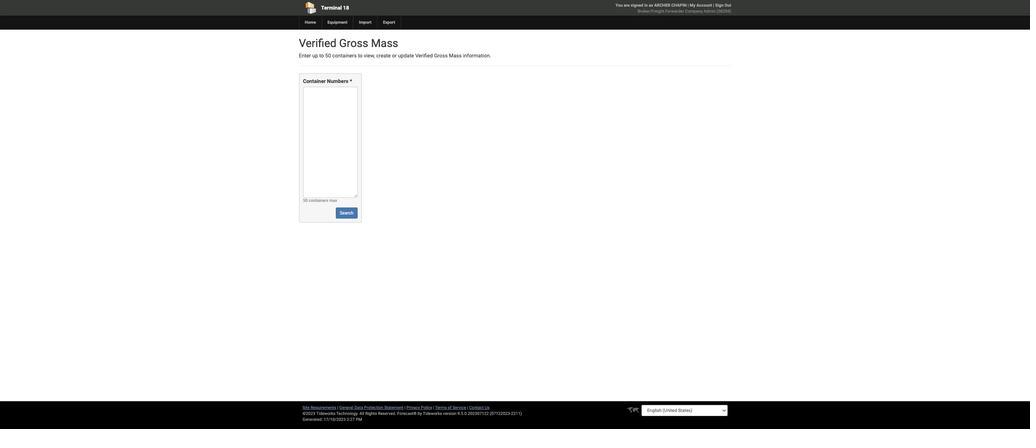 Task type: describe. For each thing, give the bounding box(es) containing it.
1 to from the left
[[319, 53, 324, 59]]

0 horizontal spatial gross
[[339, 37, 368, 50]]

up
[[312, 53, 318, 59]]

| up forecast®
[[405, 406, 406, 411]]

by
[[418, 412, 422, 417]]

policy
[[421, 406, 432, 411]]

you are signed in as archer chapin | my account | sign out broker/freight forwarder company admin (58204)
[[616, 3, 731, 14]]

2211)
[[511, 412, 522, 417]]

my
[[690, 3, 696, 8]]

enter
[[299, 53, 311, 59]]

site requirements link
[[303, 406, 336, 411]]

max
[[329, 199, 337, 204]]

my account link
[[690, 3, 712, 8]]

technology.
[[336, 412, 359, 417]]

chapin
[[672, 3, 687, 8]]

0 vertical spatial verified
[[299, 37, 337, 50]]

| left my
[[688, 3, 689, 8]]

broker/freight
[[638, 9, 664, 14]]

account
[[697, 3, 712, 8]]

in
[[645, 3, 648, 8]]

import link
[[353, 16, 377, 30]]

contact
[[469, 406, 484, 411]]

1 horizontal spatial verified
[[415, 53, 433, 59]]

| up tideworks
[[433, 406, 434, 411]]

Container Numbers * text field
[[303, 87, 358, 198]]

50 inside 50 containers max search
[[303, 199, 308, 204]]

out
[[725, 3, 731, 8]]

archer
[[654, 3, 671, 8]]

privacy policy link
[[407, 406, 432, 411]]

terms of service link
[[435, 406, 466, 411]]

generated:
[[303, 418, 323, 423]]

rights
[[365, 412, 377, 417]]

home link
[[299, 16, 322, 30]]

forwarder
[[665, 9, 684, 14]]

contact us link
[[469, 406, 490, 411]]

0 vertical spatial mass
[[371, 37, 398, 50]]

requirements
[[311, 406, 336, 411]]

terminal 18 link
[[299, 0, 473, 16]]

| up 9.5.0.202307122
[[467, 406, 468, 411]]

verified gross mass enter up to 50 containers to view, create or update verified gross mass information.
[[299, 37, 491, 59]]

home
[[305, 20, 316, 25]]

all
[[360, 412, 364, 417]]

(58204)
[[717, 9, 731, 14]]

equipment link
[[322, 16, 353, 30]]

sign out link
[[715, 3, 731, 8]]

1 horizontal spatial mass
[[449, 53, 462, 59]]



Task type: vqa. For each thing, say whether or not it's contained in the screenshot.
'notifications'
no



Task type: locate. For each thing, give the bounding box(es) containing it.
containers inside the 'verified gross mass enter up to 50 containers to view, create or update verified gross mass information.'
[[332, 53, 357, 59]]

general data protection statement link
[[339, 406, 404, 411]]

1 vertical spatial containers
[[309, 199, 328, 204]]

protection
[[364, 406, 383, 411]]

service
[[453, 406, 466, 411]]

0 vertical spatial gross
[[339, 37, 368, 50]]

1 vertical spatial mass
[[449, 53, 462, 59]]

site
[[303, 406, 310, 411]]

reserved.
[[378, 412, 396, 417]]

|
[[688, 3, 689, 8], [713, 3, 714, 8], [337, 406, 338, 411], [405, 406, 406, 411], [433, 406, 434, 411], [467, 406, 468, 411]]

0 horizontal spatial to
[[319, 53, 324, 59]]

information.
[[463, 53, 491, 59]]

0 vertical spatial 50
[[325, 53, 331, 59]]

export link
[[377, 16, 401, 30]]

1 vertical spatial 50
[[303, 199, 308, 204]]

0 horizontal spatial 50
[[303, 199, 308, 204]]

to
[[319, 53, 324, 59], [358, 53, 363, 59]]

numbers
[[327, 78, 349, 84]]

(07122023-
[[490, 412, 511, 417]]

0 horizontal spatial mass
[[371, 37, 398, 50]]

site requirements | general data protection statement | privacy policy | terms of service | contact us ©2023 tideworks technology. all rights reserved. forecast® by tideworks version 9.5.0.202307122 (07122023-2211) generated: 17/10/2023 2:27 pm
[[303, 406, 522, 423]]

| left general
[[337, 406, 338, 411]]

gross right the 'update'
[[434, 53, 448, 59]]

create
[[376, 53, 391, 59]]

17/10/2023
[[324, 418, 346, 423]]

equipment
[[328, 20, 348, 25]]

data
[[355, 406, 363, 411]]

containers
[[332, 53, 357, 59], [309, 199, 328, 204]]

tideworks
[[423, 412, 442, 417]]

| left sign
[[713, 3, 714, 8]]

©2023 tideworks
[[303, 412, 336, 417]]

privacy
[[407, 406, 420, 411]]

verified
[[299, 37, 337, 50], [415, 53, 433, 59]]

update
[[398, 53, 414, 59]]

signed
[[631, 3, 644, 8]]

mass
[[371, 37, 398, 50], [449, 53, 462, 59]]

gross
[[339, 37, 368, 50], [434, 53, 448, 59]]

terminal
[[321, 5, 342, 11]]

us
[[485, 406, 490, 411]]

1 horizontal spatial 50
[[325, 53, 331, 59]]

admin
[[704, 9, 716, 14]]

2:27
[[347, 418, 355, 423]]

containers left view,
[[332, 53, 357, 59]]

1 vertical spatial gross
[[434, 53, 448, 59]]

general
[[339, 406, 354, 411]]

1 horizontal spatial to
[[358, 53, 363, 59]]

to left view,
[[358, 53, 363, 59]]

50
[[325, 53, 331, 59], [303, 199, 308, 204]]

view,
[[364, 53, 375, 59]]

container
[[303, 78, 326, 84]]

18
[[343, 5, 349, 11]]

to right up
[[319, 53, 324, 59]]

verified right the 'update'
[[415, 53, 433, 59]]

1 vertical spatial verified
[[415, 53, 433, 59]]

search button
[[336, 208, 358, 219]]

gross up view,
[[339, 37, 368, 50]]

0 horizontal spatial containers
[[309, 199, 328, 204]]

50 containers max search
[[303, 199, 354, 216]]

of
[[448, 406, 452, 411]]

*
[[350, 78, 352, 84]]

sign
[[715, 3, 724, 8]]

terminal 18
[[321, 5, 349, 11]]

50 left max
[[303, 199, 308, 204]]

50 right up
[[325, 53, 331, 59]]

export
[[383, 20, 395, 25]]

2 to from the left
[[358, 53, 363, 59]]

containers left max
[[309, 199, 328, 204]]

pm
[[356, 418, 362, 423]]

1 horizontal spatial gross
[[434, 53, 448, 59]]

search
[[340, 211, 354, 216]]

terms
[[435, 406, 447, 411]]

version
[[443, 412, 457, 417]]

are
[[624, 3, 630, 8]]

1 horizontal spatial containers
[[332, 53, 357, 59]]

verified up up
[[299, 37, 337, 50]]

or
[[392, 53, 397, 59]]

import
[[359, 20, 372, 25]]

mass left information.
[[449, 53, 462, 59]]

9.5.0.202307122
[[458, 412, 489, 417]]

statement
[[384, 406, 404, 411]]

0 horizontal spatial verified
[[299, 37, 337, 50]]

container numbers *
[[303, 78, 352, 84]]

company
[[685, 9, 703, 14]]

forecast®
[[397, 412, 417, 417]]

as
[[649, 3, 653, 8]]

you
[[616, 3, 623, 8]]

containers inside 50 containers max search
[[309, 199, 328, 204]]

0 vertical spatial containers
[[332, 53, 357, 59]]

mass up "create"
[[371, 37, 398, 50]]

50 inside the 'verified gross mass enter up to 50 containers to view, create or update verified gross mass information.'
[[325, 53, 331, 59]]



